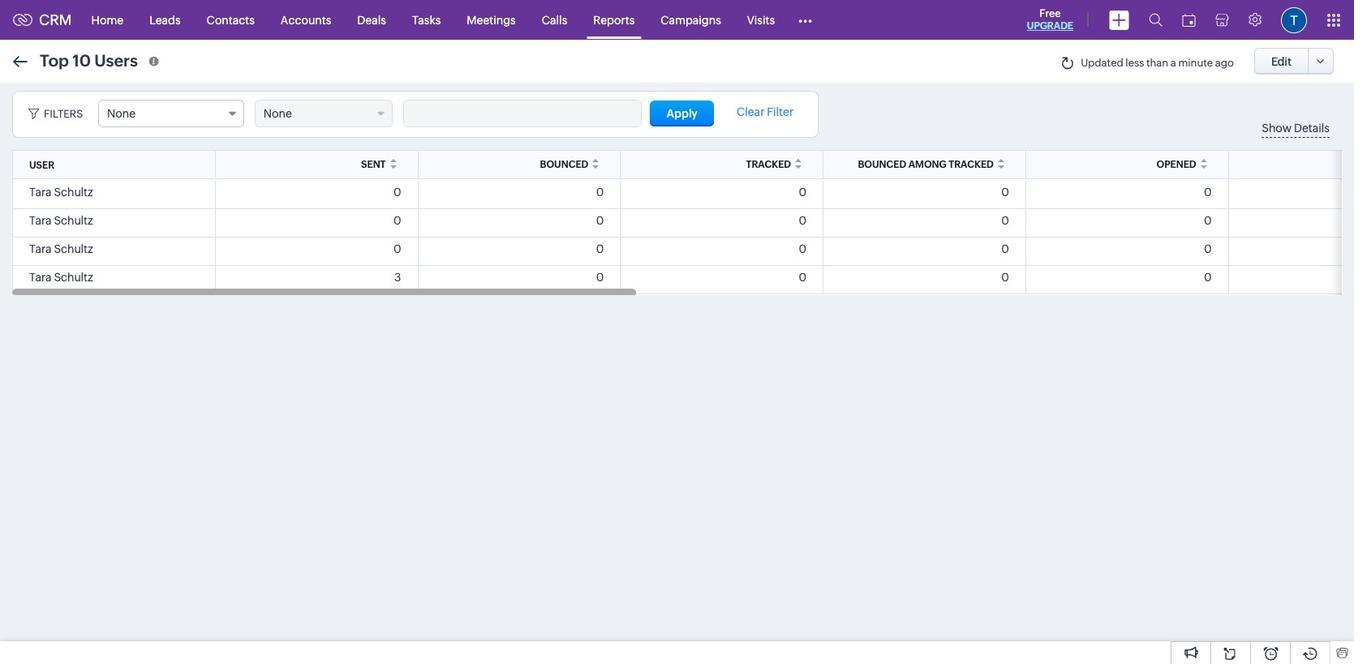 Task type: locate. For each thing, give the bounding box(es) containing it.
bounced for bounced among tracked
[[858, 159, 906, 170]]

updated less than a minute ago
[[1081, 57, 1234, 69]]

schultz
[[54, 186, 93, 199], [54, 214, 93, 227], [54, 243, 93, 256], [54, 271, 93, 284]]

visits
[[747, 13, 775, 26]]

none
[[107, 107, 136, 120], [264, 107, 292, 120]]

tracked right among
[[949, 159, 994, 170]]

leads link
[[136, 0, 194, 39]]

show
[[1262, 122, 1292, 135]]

2 none from the left
[[264, 107, 292, 120]]

filter
[[767, 105, 794, 118]]

1 horizontal spatial none
[[264, 107, 292, 120]]

1 horizontal spatial none field
[[255, 100, 393, 127]]

create menu image
[[1109, 10, 1129, 30]]

0
[[393, 186, 401, 199], [596, 186, 604, 199], [799, 186, 807, 199], [1001, 186, 1009, 199], [1204, 186, 1212, 199], [393, 214, 401, 227], [596, 214, 604, 227], [799, 214, 807, 227], [1001, 214, 1009, 227], [1204, 214, 1212, 227], [393, 243, 401, 256], [596, 243, 604, 256], [799, 243, 807, 256], [1001, 243, 1009, 256], [1204, 243, 1212, 256], [596, 271, 604, 284], [799, 271, 807, 284], [1001, 271, 1009, 284], [1204, 271, 1212, 284]]

calls
[[542, 13, 567, 26]]

bounced among tracked
[[858, 159, 994, 170]]

top
[[40, 51, 69, 69]]

1 tara from the top
[[29, 186, 52, 199]]

bounced
[[540, 159, 588, 170], [858, 159, 906, 170]]

1 bounced from the left
[[540, 159, 588, 170]]

users
[[94, 51, 138, 69]]

home link
[[78, 0, 136, 39]]

0 horizontal spatial none field
[[98, 100, 244, 127]]

none field down users
[[98, 100, 244, 127]]

tasks
[[412, 13, 441, 26]]

1 horizontal spatial bounced
[[858, 159, 906, 170]]

a
[[1171, 57, 1176, 69]]

1 none from the left
[[107, 107, 136, 120]]

tracked down clear filter
[[746, 159, 791, 170]]

None field
[[98, 100, 244, 127], [255, 100, 393, 127]]

0 horizontal spatial none
[[107, 107, 136, 120]]

2 schultz from the top
[[54, 214, 93, 227]]

2 none field from the left
[[255, 100, 393, 127]]

campaigns link
[[648, 0, 734, 39]]

profile image
[[1281, 7, 1307, 33]]

details
[[1294, 122, 1330, 135]]

crm
[[39, 11, 72, 28]]

tara schultz
[[29, 186, 93, 199], [29, 214, 93, 227], [29, 243, 93, 256], [29, 271, 93, 284]]

deals link
[[344, 0, 399, 39]]

3
[[394, 271, 401, 284]]

search element
[[1139, 0, 1172, 40]]

tracked
[[746, 159, 791, 170], [949, 159, 994, 170]]

among
[[909, 159, 947, 170]]

None text field
[[404, 101, 641, 127]]

apply
[[666, 107, 698, 120]]

tara
[[29, 186, 52, 199], [29, 214, 52, 227], [29, 243, 52, 256], [29, 271, 52, 284]]

2 bounced from the left
[[858, 159, 906, 170]]

reports link
[[580, 0, 648, 39]]

leads
[[149, 13, 181, 26]]

2 tracked from the left
[[949, 159, 994, 170]]

free
[[1040, 7, 1061, 19]]

none field up sent
[[255, 100, 393, 127]]

3 schultz from the top
[[54, 243, 93, 256]]

contacts
[[207, 13, 255, 26]]

1 horizontal spatial tracked
[[949, 159, 994, 170]]

than
[[1146, 57, 1169, 69]]

home
[[91, 13, 123, 26]]

1 none field from the left
[[98, 100, 244, 127]]

1 schultz from the top
[[54, 186, 93, 199]]

0 horizontal spatial tracked
[[746, 159, 791, 170]]

4 schultz from the top
[[54, 271, 93, 284]]

0 horizontal spatial bounced
[[540, 159, 588, 170]]

profile element
[[1271, 0, 1317, 39]]

minute
[[1178, 57, 1213, 69]]

sent
[[361, 159, 386, 170]]



Task type: vqa. For each thing, say whether or not it's contained in the screenshot.
NONE field
yes



Task type: describe. For each thing, give the bounding box(es) containing it.
campaigns
[[661, 13, 721, 26]]

meetings link
[[454, 0, 529, 39]]

free upgrade
[[1027, 7, 1073, 32]]

filters
[[44, 108, 83, 120]]

clear filter
[[737, 105, 794, 118]]

deals
[[357, 13, 386, 26]]

bounced for bounced
[[540, 159, 588, 170]]

user
[[29, 160, 54, 171]]

create menu element
[[1099, 0, 1139, 39]]

4 tara schultz from the top
[[29, 271, 93, 284]]

2 tara schultz from the top
[[29, 214, 93, 227]]

reports
[[593, 13, 635, 26]]

3 tara from the top
[[29, 243, 52, 256]]

meetings
[[467, 13, 516, 26]]

edit button
[[1254, 48, 1309, 75]]

10
[[72, 51, 91, 69]]

visits link
[[734, 0, 788, 39]]

edit
[[1271, 55, 1292, 68]]

apply button
[[650, 101, 714, 127]]

4 tara from the top
[[29, 271, 52, 284]]

calls link
[[529, 0, 580, 39]]

upgrade
[[1027, 20, 1073, 32]]

3 tara schultz from the top
[[29, 243, 93, 256]]

opened
[[1157, 159, 1196, 170]]

1 tara schultz from the top
[[29, 186, 93, 199]]

2 tara from the top
[[29, 214, 52, 227]]

calendar image
[[1182, 13, 1196, 26]]

accounts
[[281, 13, 331, 26]]

tasks link
[[399, 0, 454, 39]]

Other Modules field
[[788, 7, 823, 33]]

less
[[1126, 57, 1144, 69]]

ago
[[1215, 57, 1234, 69]]

accounts link
[[268, 0, 344, 39]]

show details
[[1262, 122, 1330, 135]]

updated
[[1081, 57, 1124, 69]]

top 10 users
[[40, 51, 138, 69]]

crm link
[[13, 11, 72, 28]]

clear
[[737, 105, 765, 118]]

contacts link
[[194, 0, 268, 39]]

search image
[[1149, 13, 1163, 27]]

1 tracked from the left
[[746, 159, 791, 170]]



